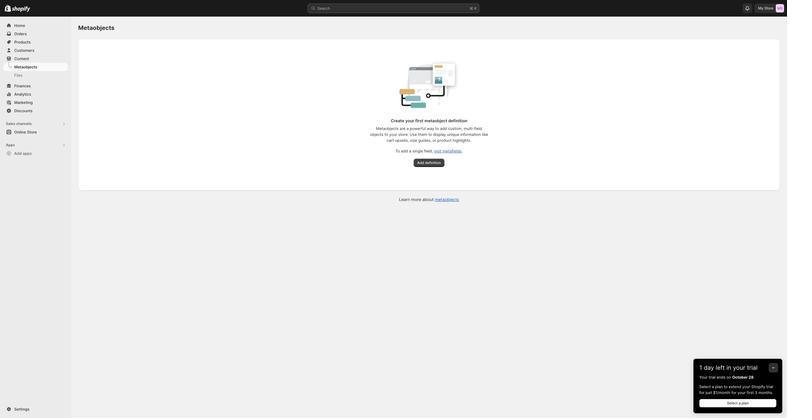 Task type: vqa. For each thing, say whether or not it's contained in the screenshot.
"Learn more about metaobjects"
yes



Task type: locate. For each thing, give the bounding box(es) containing it.
select for select a plan
[[727, 401, 738, 406]]

upsells,
[[395, 138, 409, 143]]

apps
[[6, 143, 15, 147]]

like
[[482, 132, 488, 137]]

1 horizontal spatial trial
[[747, 364, 758, 371]]

your up cart
[[389, 132, 397, 137]]

orders
[[14, 31, 27, 36]]

store inside button
[[27, 130, 37, 134]]

extend
[[729, 384, 741, 389]]

add
[[14, 151, 22, 156], [417, 161, 424, 165]]

1 horizontal spatial add
[[440, 126, 447, 131]]

1 vertical spatial store
[[27, 130, 37, 134]]

my
[[758, 6, 764, 10]]

your down extend on the bottom right of the page
[[738, 390, 746, 395]]

your inside dropdown button
[[733, 364, 746, 371]]

plan
[[715, 384, 723, 389], [742, 401, 749, 406]]

first up powerful
[[415, 118, 424, 123]]

1 horizontal spatial select
[[727, 401, 738, 406]]

shopify image
[[5, 5, 11, 12]]

a
[[407, 126, 409, 131], [409, 149, 411, 153], [712, 384, 714, 389], [739, 401, 741, 406]]

to up $1/month on the right bottom of page
[[724, 384, 728, 389]]

home link
[[4, 21, 68, 30]]

to
[[396, 149, 400, 153]]

store
[[765, 6, 774, 10], [27, 130, 37, 134]]

months.
[[759, 390, 773, 395]]

objects
[[370, 132, 384, 137]]

1 horizontal spatial .
[[754, 375, 755, 380]]

display
[[433, 132, 446, 137]]

definition inside 'add definition' link
[[425, 161, 441, 165]]

products link
[[4, 38, 68, 46]]

$1/month
[[713, 390, 731, 395]]

0 horizontal spatial plan
[[715, 384, 723, 389]]

your up october
[[733, 364, 746, 371]]

marketing
[[14, 100, 33, 105]]

trial right "your"
[[709, 375, 716, 380]]

customers link
[[4, 46, 68, 55]]

. up shopify
[[754, 375, 755, 380]]

0 vertical spatial .
[[462, 149, 463, 153]]

add
[[440, 126, 447, 131], [401, 149, 408, 153]]

2 horizontal spatial metaobjects
[[376, 126, 399, 131]]

your trial ends on october 28 .
[[700, 375, 755, 380]]

1 vertical spatial select
[[727, 401, 738, 406]]

visit metafields link
[[434, 149, 462, 153]]

multi-
[[464, 126, 474, 131]]

. down 'highlights.'
[[462, 149, 463, 153]]

first
[[415, 118, 424, 123], [747, 390, 754, 395]]

1 horizontal spatial first
[[747, 390, 754, 395]]

create
[[391, 118, 404, 123]]

first left 3
[[747, 390, 754, 395]]

first inside select a plan to extend your shopify trial for just $1/month for your first 3 months.
[[747, 390, 754, 395]]

my store
[[758, 6, 774, 10]]

in
[[727, 364, 732, 371]]

0 vertical spatial metaobjects
[[78, 24, 115, 31]]

plan down select a plan to extend your shopify trial for just $1/month for your first 3 months.
[[742, 401, 749, 406]]

on
[[727, 375, 731, 380]]

select
[[700, 384, 711, 389], [727, 401, 738, 406]]

1 vertical spatial definition
[[425, 161, 441, 165]]

definition
[[448, 118, 468, 123], [425, 161, 441, 165]]

for down extend on the bottom right of the page
[[732, 390, 737, 395]]

customers
[[14, 48, 34, 53]]

0 vertical spatial first
[[415, 118, 424, 123]]

channels
[[16, 121, 32, 126]]

plan inside select a plan to extend your shopify trial for just $1/month for your first 3 months.
[[715, 384, 723, 389]]

sales channels button
[[4, 120, 68, 128]]

shopify
[[752, 384, 765, 389]]

add inside button
[[14, 151, 22, 156]]

select inside select a plan to extend your shopify trial for just $1/month for your first 3 months.
[[700, 384, 711, 389]]

orders link
[[4, 30, 68, 38]]

files
[[14, 73, 23, 78]]

field
[[474, 126, 482, 131]]

discounts
[[14, 108, 33, 113]]

1 vertical spatial plan
[[742, 401, 749, 406]]

trial inside select a plan to extend your shopify trial for just $1/month for your first 3 months.
[[767, 384, 773, 389]]

add for add definition
[[417, 161, 424, 165]]

.
[[462, 149, 463, 153], [754, 375, 755, 380]]

select a plan
[[727, 401, 749, 406]]

add down single
[[417, 161, 424, 165]]

⌘ k
[[470, 6, 477, 11]]

use
[[410, 132, 417, 137]]

select up just
[[700, 384, 711, 389]]

2 vertical spatial trial
[[767, 384, 773, 389]]

for
[[700, 390, 705, 395], [732, 390, 737, 395]]

your inside metaobjects are a powerful way to add custom, multi-field objects to your store. use them to display unique information like cart upsells, size guides, or product highlights.
[[389, 132, 397, 137]]

1 horizontal spatial for
[[732, 390, 737, 395]]

trial up months.
[[767, 384, 773, 389]]

plan up $1/month on the right bottom of page
[[715, 384, 723, 389]]

0 horizontal spatial for
[[700, 390, 705, 395]]

visit
[[434, 149, 442, 153]]

your
[[405, 118, 414, 123], [389, 132, 397, 137], [733, 364, 746, 371], [743, 384, 751, 389], [738, 390, 746, 395]]

0 vertical spatial add
[[14, 151, 22, 156]]

0 vertical spatial select
[[700, 384, 711, 389]]

trial
[[747, 364, 758, 371], [709, 375, 716, 380], [767, 384, 773, 389]]

1 horizontal spatial plan
[[742, 401, 749, 406]]

1 horizontal spatial store
[[765, 6, 774, 10]]

0 horizontal spatial select
[[700, 384, 711, 389]]

0 horizontal spatial metaobjects
[[14, 65, 37, 69]]

store down sales channels button
[[27, 130, 37, 134]]

more
[[411, 197, 421, 202]]

your down "28"
[[743, 384, 751, 389]]

1 vertical spatial add
[[417, 161, 424, 165]]

search
[[318, 6, 330, 11]]

marketing link
[[4, 98, 68, 107]]

0 horizontal spatial definition
[[425, 161, 441, 165]]

0 vertical spatial trial
[[747, 364, 758, 371]]

to
[[435, 126, 439, 131], [385, 132, 388, 137], [429, 132, 432, 137], [724, 384, 728, 389]]

a inside 'select a plan' link
[[739, 401, 741, 406]]

trial up "28"
[[747, 364, 758, 371]]

add definition
[[417, 161, 441, 165]]

files link
[[4, 71, 68, 79]]

definition down to add a single field, visit metafields .
[[425, 161, 441, 165]]

metaobjects inside metaobjects are a powerful way to add custom, multi-field objects to your store. use them to display unique information like cart upsells, size guides, or product highlights.
[[376, 126, 399, 131]]

a right are
[[407, 126, 409, 131]]

add right to
[[401, 149, 408, 153]]

metafields
[[443, 149, 462, 153]]

metaobjects
[[435, 197, 459, 202]]

metaobjects are a powerful way to add custom, multi-field objects to your store. use them to display unique information like cart upsells, size guides, or product highlights.
[[370, 126, 488, 143]]

1 vertical spatial .
[[754, 375, 755, 380]]

day
[[704, 364, 714, 371]]

store right the my
[[765, 6, 774, 10]]

a inside select a plan to extend your shopify trial for just $1/month for your first 3 months.
[[712, 384, 714, 389]]

to add a single field, visit metafields .
[[396, 149, 463, 153]]

0 vertical spatial add
[[440, 126, 447, 131]]

1 day left in your trial
[[700, 364, 758, 371]]

a inside metaobjects are a powerful way to add custom, multi-field objects to your store. use them to display unique information like cart upsells, size guides, or product highlights.
[[407, 126, 409, 131]]

1 vertical spatial first
[[747, 390, 754, 395]]

definition up the custom,
[[448, 118, 468, 123]]

a down select a plan to extend your shopify trial for just $1/month for your first 3 months.
[[739, 401, 741, 406]]

1 day left in your trial button
[[694, 359, 783, 371]]

0 horizontal spatial first
[[415, 118, 424, 123]]

2 vertical spatial metaobjects
[[376, 126, 399, 131]]

shopify image
[[12, 6, 30, 12]]

add up display
[[440, 126, 447, 131]]

select down select a plan to extend your shopify trial for just $1/month for your first 3 months.
[[727, 401, 738, 406]]

metaobjects
[[78, 24, 115, 31], [14, 65, 37, 69], [376, 126, 399, 131]]

analytics
[[14, 92, 31, 97]]

for left just
[[700, 390, 705, 395]]

store for my store
[[765, 6, 774, 10]]

guides,
[[418, 138, 432, 143]]

2 horizontal spatial trial
[[767, 384, 773, 389]]

k
[[474, 6, 477, 11]]

0 vertical spatial definition
[[448, 118, 468, 123]]

0 horizontal spatial trial
[[709, 375, 716, 380]]

0 vertical spatial store
[[765, 6, 774, 10]]

. inside the 1 day left in your trial element
[[754, 375, 755, 380]]

1 horizontal spatial add
[[417, 161, 424, 165]]

0 vertical spatial plan
[[715, 384, 723, 389]]

0 horizontal spatial store
[[27, 130, 37, 134]]

0 horizontal spatial add
[[14, 151, 22, 156]]

add left apps
[[14, 151, 22, 156]]

custom,
[[448, 126, 463, 131]]

a up just
[[712, 384, 714, 389]]

plan for select a plan
[[742, 401, 749, 406]]

about
[[423, 197, 434, 202]]

a left single
[[409, 149, 411, 153]]

1 vertical spatial add
[[401, 149, 408, 153]]



Task type: describe. For each thing, give the bounding box(es) containing it.
add apps button
[[4, 149, 68, 158]]

products
[[14, 40, 31, 44]]

home
[[14, 23, 25, 28]]

select a plan to extend your shopify trial for just $1/month for your first 3 months.
[[700, 384, 773, 395]]

online store link
[[4, 128, 68, 136]]

finances
[[14, 84, 31, 88]]

finances link
[[4, 82, 68, 90]]

size
[[410, 138, 417, 143]]

plan for select a plan to extend your shopify trial for just $1/month for your first 3 months.
[[715, 384, 723, 389]]

october
[[733, 375, 748, 380]]

them
[[418, 132, 427, 137]]

content link
[[4, 55, 68, 63]]

0 horizontal spatial .
[[462, 149, 463, 153]]

store for online store
[[27, 130, 37, 134]]

1 horizontal spatial definition
[[448, 118, 468, 123]]

or
[[433, 138, 436, 143]]

2 for from the left
[[732, 390, 737, 395]]

single
[[412, 149, 423, 153]]

to up display
[[435, 126, 439, 131]]

to down the way
[[429, 132, 432, 137]]

your
[[700, 375, 708, 380]]

learn
[[399, 197, 410, 202]]

field,
[[424, 149, 433, 153]]

left
[[716, 364, 725, 371]]

28
[[749, 375, 754, 380]]

1 vertical spatial metaobjects
[[14, 65, 37, 69]]

ends
[[717, 375, 726, 380]]

create your first metaobject definition
[[391, 118, 468, 123]]

information
[[461, 132, 481, 137]]

learn more about metaobjects
[[399, 197, 459, 202]]

online store button
[[0, 128, 71, 136]]

content
[[14, 56, 29, 61]]

sales channels
[[6, 121, 32, 126]]

to inside select a plan to extend your shopify trial for just $1/month for your first 3 months.
[[724, 384, 728, 389]]

⌘
[[470, 6, 473, 11]]

discounts link
[[4, 107, 68, 115]]

1 horizontal spatial metaobjects
[[78, 24, 115, 31]]

cart
[[387, 138, 394, 143]]

online store
[[14, 130, 37, 134]]

add inside metaobjects are a powerful way to add custom, multi-field objects to your store. use them to display unique information like cart upsells, size guides, or product highlights.
[[440, 126, 447, 131]]

metaobject
[[425, 118, 447, 123]]

online
[[14, 130, 26, 134]]

metaobjects link
[[435, 197, 459, 202]]

add definition link
[[414, 159, 445, 167]]

apps
[[23, 151, 32, 156]]

select a plan link
[[700, 399, 777, 408]]

way
[[427, 126, 434, 131]]

settings link
[[4, 405, 68, 414]]

0 horizontal spatial add
[[401, 149, 408, 153]]

unique
[[447, 132, 459, 137]]

1
[[700, 364, 702, 371]]

analytics link
[[4, 90, 68, 98]]

store.
[[399, 132, 409, 137]]

add for add apps
[[14, 151, 22, 156]]

1 vertical spatial trial
[[709, 375, 716, 380]]

add apps
[[14, 151, 32, 156]]

settings
[[14, 407, 30, 412]]

metaobjects link
[[4, 63, 68, 71]]

to up cart
[[385, 132, 388, 137]]

trial inside dropdown button
[[747, 364, 758, 371]]

select for select a plan to extend your shopify trial for just $1/month for your first 3 months.
[[700, 384, 711, 389]]

3
[[755, 390, 758, 395]]

1 day left in your trial element
[[694, 374, 783, 414]]

powerful
[[410, 126, 426, 131]]

your up are
[[405, 118, 414, 123]]

are
[[400, 126, 406, 131]]

apps button
[[4, 141, 68, 149]]

1 for from the left
[[700, 390, 705, 395]]

just
[[706, 390, 712, 395]]

sales
[[6, 121, 15, 126]]

my store image
[[776, 4, 784, 12]]

product
[[438, 138, 452, 143]]



